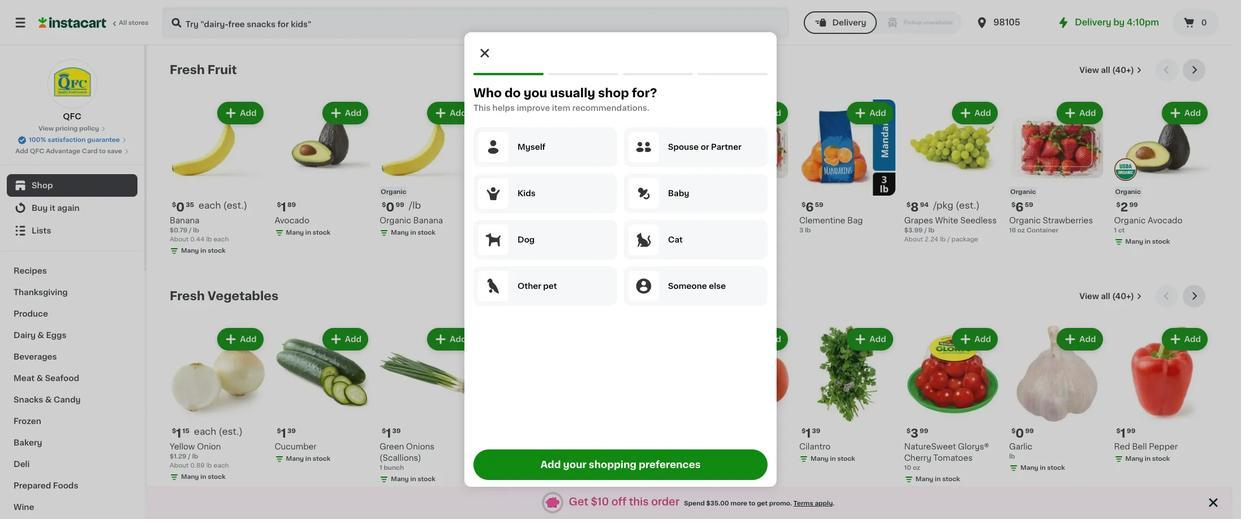 Task type: vqa. For each thing, say whether or not it's contained in the screenshot.


Task type: locate. For each thing, give the bounding box(es) containing it.
$ up garlic
[[1012, 428, 1016, 434]]

instacart logo image
[[38, 16, 106, 29]]

2 vertical spatial view
[[1080, 293, 1099, 300]]

you
[[524, 87, 547, 99]]

many in stock down '0.89'
[[181, 474, 226, 480]]

pet
[[543, 282, 557, 290]]

add button for yellow onion
[[219, 329, 262, 350]]

$ inside $ 1 89
[[277, 202, 281, 208]]

1 $ 6 59 from the left
[[802, 201, 824, 213]]

banana down $0.99 per pound element
[[413, 216, 443, 224]]

qfc
[[63, 113, 81, 121], [30, 148, 44, 154]]

(est.) up banana $0.79 / lb about 0.44 lb each
[[223, 201, 247, 210]]

0 horizontal spatial to
[[99, 148, 106, 154]]

$ up clementine
[[802, 202, 806, 208]]

0 horizontal spatial 39
[[287, 428, 296, 434]]

$ up organic strawberries 16 oz container
[[1012, 202, 1016, 208]]

guarantee
[[87, 137, 120, 143]]

avocado
[[275, 216, 310, 224], [1148, 216, 1183, 224]]

(est.) inside $1.15 each (estimated) element
[[219, 427, 243, 436]]

1 $2.99 from the top
[[590, 227, 608, 233]]

many down 0.59
[[601, 248, 619, 254]]

0 vertical spatial 3
[[799, 227, 804, 233]]

1 horizontal spatial $ 6 59
[[1012, 201, 1034, 213]]

view all (40+) button for 2
[[1075, 59, 1147, 81]]

get $10 off this order status
[[564, 497, 839, 509]]

add button for cucumber
[[324, 329, 367, 350]]

59 up clementine
[[815, 202, 824, 208]]

about down $1.99
[[695, 463, 714, 469]]

each (est.) inside $1.15 each (estimated) element
[[194, 427, 243, 436]]

strawberries for 4
[[695, 216, 745, 224]]

$0.35 each (estimated) element
[[170, 200, 266, 215]]

about for honeycrisp
[[590, 236, 609, 242]]

product group containing 2
[[1114, 100, 1210, 249]]

organic avocado 1 ct
[[1114, 216, 1183, 233]]

prepared foods link
[[7, 475, 137, 497]]

about down $0.79
[[170, 236, 189, 242]]

about inside honeycrisp apple $2.99 / lb about 0.59 lb each many in stock
[[590, 236, 609, 242]]

add button for limes
[[533, 103, 577, 123]]

/pkg
[[933, 201, 954, 210]]

$ inside $ 2 99
[[1117, 202, 1121, 208]]

organic up ct
[[1114, 216, 1146, 224]]

lb right 0.44
[[206, 236, 212, 242]]

oz inside 4 strawberries 16 oz container
[[703, 227, 710, 233]]

3 inside product group
[[911, 427, 919, 439]]

each down crown
[[633, 463, 649, 469]]

0 horizontal spatial banana
[[170, 216, 199, 224]]

$ up ct
[[1117, 202, 1121, 208]]

100% satisfaction guarantee button
[[18, 134, 127, 145]]

/ down honeycrisp
[[610, 227, 612, 233]]

/ up the shopping
[[610, 454, 612, 460]]

many in stock down 89
[[286, 229, 331, 236]]

1 inside organic avocado 1 ct
[[1114, 227, 1117, 233]]

each right 0.44
[[214, 236, 229, 242]]

2 view all (40+) from the top
[[1080, 293, 1134, 300]]

& inside 'link'
[[38, 332, 44, 339]]

2 (40+) from the top
[[1112, 293, 1134, 300]]

buy it again
[[32, 204, 80, 212]]

$0.55 each (estimated) element
[[695, 426, 790, 441]]

$ 0 35
[[172, 201, 194, 213]]

99 inside $ 1 99
[[1127, 428, 1136, 434]]

someone else
[[668, 282, 726, 290]]

1 39 from the left
[[287, 428, 296, 434]]

100%
[[29, 137, 46, 143]]

& for dairy
[[38, 332, 44, 339]]

0 horizontal spatial 6
[[806, 201, 814, 213]]

spend
[[684, 501, 705, 507]]

59 for clementine
[[815, 202, 824, 208]]

1 sponsored badge image from the left
[[485, 487, 519, 494]]

1 left 89
[[281, 201, 286, 213]]

each down apple
[[633, 236, 649, 242]]

many down '0.89'
[[181, 474, 199, 480]]

1 horizontal spatial $ 1 39
[[382, 427, 401, 439]]

street
[[517, 454, 542, 462]]

99 inside $ 2 99
[[1130, 202, 1138, 208]]

1 horizontal spatial 6
[[1016, 201, 1024, 213]]

1 horizontal spatial avocado
[[1148, 216, 1183, 224]]

$ 0 99 left /lb
[[382, 201, 404, 213]]

1 up cilantro
[[806, 427, 811, 439]]

by
[[1114, 18, 1125, 27]]

1 59 from the left
[[815, 202, 824, 208]]

1 horizontal spatial 59
[[1025, 202, 1034, 208]]

59 up organic strawberries 16 oz container
[[1025, 202, 1034, 208]]

2 strawberries from the left
[[1043, 216, 1093, 224]]

$ for cucumber
[[277, 428, 281, 434]]

$ 1 39 for green onions (scallions)
[[382, 427, 401, 439]]

bag
[[848, 216, 863, 224]]

$ left the 35
[[172, 202, 176, 208]]

2 horizontal spatial 39
[[812, 428, 821, 434]]

99
[[396, 202, 404, 208], [1130, 202, 1138, 208], [920, 428, 929, 434], [1025, 428, 1034, 434], [1127, 428, 1136, 434]]

spouse
[[668, 143, 699, 151]]

view
[[1080, 66, 1099, 74], [38, 126, 54, 132], [1080, 293, 1099, 300]]

$2.99 down honeycrisp
[[590, 227, 608, 233]]

2 16 from the left
[[1009, 227, 1016, 233]]

add your shopping preferences button
[[474, 450, 768, 480]]

0 vertical spatial view
[[1080, 66, 1099, 74]]

each down onion
[[214, 463, 229, 469]]

fresh left vegetables
[[170, 290, 205, 302]]

0 horizontal spatial 3
[[799, 227, 804, 233]]

1 (40+) from the top
[[1112, 66, 1134, 74]]

about inside grapes   white seedless $3.99 / lb about 2.24 lb / package
[[904, 236, 923, 242]]

0 vertical spatial (40+)
[[1112, 66, 1134, 74]]

product group
[[170, 100, 266, 258], [275, 100, 371, 240], [380, 100, 476, 240], [485, 100, 581, 240], [590, 100, 685, 258], [695, 100, 790, 235], [799, 100, 895, 235], [904, 100, 1000, 244], [1009, 100, 1105, 235], [1114, 100, 1210, 249], [170, 326, 266, 484], [275, 326, 371, 466], [380, 326, 476, 486], [485, 326, 581, 497], [695, 326, 790, 484], [799, 326, 895, 466], [904, 326, 1000, 497], [1009, 326, 1105, 475], [1114, 326, 1210, 466]]

qfc down the 100% on the left top
[[30, 148, 44, 154]]

product group containing beecher's handmade cheese street corn
[[485, 326, 581, 497]]

or
[[701, 143, 709, 151]]

other
[[518, 282, 541, 290]]

1 vertical spatial fresh
[[170, 290, 205, 302]]

1 vertical spatial &
[[36, 375, 43, 382]]

delivery
[[1075, 18, 1112, 27], [833, 19, 867, 27]]

container inside organic strawberries 16 oz container
[[1027, 227, 1059, 233]]

delivery for delivery by 4:10pm
[[1075, 18, 1112, 27]]

99 up garlic
[[1025, 428, 1034, 434]]

myself
[[518, 143, 546, 151]]

3 up naturesweet
[[911, 427, 919, 439]]

None search field
[[162, 7, 790, 38]]

view pricing policy link
[[38, 124, 106, 134]]

16 for organic
[[1009, 227, 1016, 233]]

16 for 4
[[695, 227, 701, 233]]

$ 6 59 up organic strawberries 16 oz container
[[1012, 201, 1034, 213]]

about
[[170, 236, 189, 242], [590, 236, 609, 242], [904, 236, 923, 242], [170, 463, 189, 469], [590, 463, 609, 469], [695, 463, 714, 469]]

organic inside organic strawberries 16 oz container
[[1009, 216, 1041, 224]]

many down 'limes'
[[496, 229, 514, 236]]

get $10 off this order spend $35.00 more to get promo. terms apply .
[[569, 498, 835, 508]]

59
[[815, 202, 824, 208], [1025, 202, 1034, 208]]

corn
[[544, 454, 563, 462]]

(40+) for 1
[[1112, 293, 1134, 300]]

broccoli crown $2.99 / lb about 0.64 lb each
[[590, 443, 650, 469]]

2 vertical spatial &
[[45, 396, 52, 404]]

$ for avocado
[[277, 202, 281, 208]]

oz inside organic strawberries 16 oz container
[[1018, 227, 1025, 233]]

1 container from the left
[[712, 227, 744, 233]]

0 vertical spatial view all (40+)
[[1080, 66, 1134, 74]]

2 $2.99 from the top
[[590, 454, 608, 460]]

each inside roma tomato $1.99 / lb about 0.28 lb each
[[738, 463, 753, 469]]

lb right '0.89'
[[206, 463, 212, 469]]

lb up 0.44
[[193, 227, 199, 233]]

1 banana from the left
[[170, 216, 199, 224]]

(est.)
[[223, 201, 247, 210], [639, 201, 663, 210], [956, 201, 980, 210], [219, 427, 243, 436]]

1 horizontal spatial container
[[1027, 227, 1059, 233]]

lb up "2.24"
[[929, 227, 935, 233]]

terms apply button
[[794, 500, 833, 509]]

2 horizontal spatial oz
[[1018, 227, 1025, 233]]

/ right $1.99
[[713, 454, 716, 460]]

6 up organic strawberries 16 oz container
[[1016, 201, 1024, 213]]

add for cilantro
[[870, 336, 886, 343]]

$ 6 59 for organic strawberries
[[1012, 201, 1034, 213]]

each inside broccoli crown $2.99 / lb about 0.64 lb each
[[633, 463, 649, 469]]

$ 3 99
[[907, 427, 929, 439]]

strawberries
[[695, 216, 745, 224], [1043, 216, 1093, 224]]

$1.15 each (estimated) element
[[170, 426, 266, 441]]

1 view all (40+) button from the top
[[1075, 59, 1147, 81]]

container for organic
[[1027, 227, 1059, 233]]

each (est.) up apple
[[615, 201, 663, 210]]

each inside banana $0.79 / lb about 0.44 lb each
[[214, 236, 229, 242]]

16 inside organic strawberries 16 oz container
[[1009, 227, 1016, 233]]

promo.
[[769, 501, 792, 507]]

39 for green onions (scallions)
[[392, 428, 401, 434]]

banana up $0.79
[[170, 216, 199, 224]]

$3.99
[[904, 227, 923, 233]]

pepper
[[1149, 443, 1178, 451]]

79
[[501, 202, 509, 208]]

about down the $1.29
[[170, 463, 189, 469]]

0.59
[[610, 236, 624, 242]]

2 horizontal spatial $ 1 39
[[802, 427, 821, 439]]

each (est.) inside $0.35 each (estimated) element
[[199, 201, 247, 210]]

about left 0.59
[[590, 236, 609, 242]]

add for garlic
[[1080, 336, 1096, 343]]

red bell pepper
[[1114, 443, 1178, 451]]

$2.99 inside honeycrisp apple $2.99 / lb about 0.59 lb each many in stock
[[590, 227, 608, 233]]

product group containing 4
[[695, 100, 790, 235]]

produce
[[14, 310, 48, 318]]

add button for organic banana
[[428, 103, 472, 123]]

2 6 from the left
[[1016, 201, 1024, 213]]

1 vertical spatial to
[[749, 501, 756, 507]]

container inside 4 strawberries 16 oz container
[[712, 227, 744, 233]]

frozen
[[14, 418, 41, 425]]

strawberries inside organic strawberries 16 oz container
[[1043, 216, 1093, 224]]

wine link
[[7, 497, 137, 518]]

1 vertical spatial (40+)
[[1112, 293, 1134, 300]]

98105 button
[[976, 7, 1044, 38]]

99 inside $ 3 99
[[920, 428, 929, 434]]

about inside yellow onion $1.29 / lb about 0.89 lb each
[[170, 463, 189, 469]]

about for broccoli
[[590, 463, 609, 469]]

add for organic banana
[[450, 109, 467, 117]]

& left eggs on the bottom left
[[38, 332, 44, 339]]

2 $ 6 59 from the left
[[1012, 201, 1034, 213]]

many in stock up dog
[[496, 229, 541, 236]]

(est.) inside $0.35 each (estimated) element
[[223, 201, 247, 210]]

1 view all (40+) from the top
[[1080, 66, 1134, 74]]

oz for organic
[[1018, 227, 1025, 233]]

many in stock down cilantro
[[811, 456, 855, 462]]

cilantro
[[799, 443, 831, 451]]

$2.99 inside broccoli crown $2.99 / lb about 0.64 lb each
[[590, 454, 608, 460]]

delivery inside button
[[833, 19, 867, 27]]

all for 2
[[1101, 66, 1111, 74]]

to down the guarantee
[[99, 148, 106, 154]]

lb right 0.64
[[626, 463, 632, 469]]

fresh vegetables
[[170, 290, 278, 302]]

1 horizontal spatial sponsored badge image
[[904, 487, 939, 494]]

main content
[[147, 45, 1233, 519]]

0 horizontal spatial sponsored badge image
[[485, 487, 519, 494]]

$ inside $ 0 79
[[487, 202, 491, 208]]

0 vertical spatial all
[[1101, 66, 1111, 74]]

1 horizontal spatial oz
[[913, 465, 920, 471]]

each inside $1.15 each (estimated) element
[[194, 427, 216, 436]]

1 horizontal spatial 16
[[1009, 227, 1016, 233]]

green
[[380, 443, 404, 451]]

each down tomato
[[738, 463, 753, 469]]

about for yellow
[[170, 463, 189, 469]]

1 vertical spatial $ 0 99
[[1012, 427, 1034, 439]]

lb down garlic
[[1009, 454, 1015, 460]]

1 vertical spatial $2.99
[[590, 454, 608, 460]]

item carousel region containing fresh vegetables
[[170, 285, 1210, 502]]

94
[[920, 202, 929, 208]]

0 vertical spatial qfc
[[63, 113, 81, 121]]

add button for avocado
[[324, 103, 367, 123]]

(est.) for 1
[[219, 427, 243, 436]]

organic right seedless
[[1009, 216, 1041, 224]]

(est.) up seedless
[[956, 201, 980, 210]]

2 view all (40+) button from the top
[[1075, 285, 1147, 308]]

1 left bunch
[[380, 465, 382, 471]]

1 horizontal spatial strawberries
[[1043, 216, 1093, 224]]

view for 6
[[1080, 66, 1099, 74]]

$2.99 for honeycrisp
[[590, 227, 608, 233]]

$ for garlic
[[1012, 428, 1016, 434]]

1 strawberries from the left
[[695, 216, 745, 224]]

1 up cucumber
[[281, 427, 286, 439]]

2 avocado from the left
[[1148, 216, 1183, 224]]

sponsored badge image down 10
[[904, 487, 939, 494]]

1 16 from the left
[[695, 227, 701, 233]]

/ inside yellow onion $1.29 / lb about 0.89 lb each
[[188, 454, 191, 460]]

39 for cilantro
[[812, 428, 821, 434]]

$ 1 39 for cucumber
[[277, 427, 296, 439]]

39 up the green
[[392, 428, 401, 434]]

$ 1 39 up the green
[[382, 427, 401, 439]]

sponsored badge image for product group containing 3
[[904, 487, 939, 494]]

seedless
[[961, 216, 997, 224]]

lb inside garlic lb
[[1009, 454, 1015, 460]]

1 horizontal spatial delivery
[[1075, 18, 1112, 27]]

99 right 2
[[1130, 202, 1138, 208]]

0 horizontal spatial 16
[[695, 227, 701, 233]]

add button for green onions (scallions)
[[428, 329, 472, 350]]

2 container from the left
[[1027, 227, 1059, 233]]

1 horizontal spatial to
[[749, 501, 756, 507]]

2 all from the top
[[1101, 293, 1111, 300]]

1 horizontal spatial 39
[[392, 428, 401, 434]]

about inside broccoli crown $2.99 / lb about 0.64 lb each
[[590, 463, 609, 469]]

all
[[1101, 66, 1111, 74], [1101, 293, 1111, 300]]

1 6 from the left
[[806, 201, 814, 213]]

0 horizontal spatial container
[[712, 227, 744, 233]]

add for cucumber
[[345, 336, 362, 343]]

0 horizontal spatial avocado
[[275, 216, 310, 224]]

2 39 from the left
[[392, 428, 401, 434]]

99 left /lb
[[396, 202, 404, 208]]

each right the 35
[[199, 201, 221, 210]]

0 horizontal spatial qfc
[[30, 148, 44, 154]]

container
[[712, 227, 744, 233], [1027, 227, 1059, 233]]

$35.00
[[706, 501, 729, 507]]

to left get
[[749, 501, 756, 507]]

2 sponsored badge image from the left
[[904, 487, 939, 494]]

1 left ct
[[1114, 227, 1117, 233]]

0 vertical spatial &
[[38, 332, 44, 339]]

many down organic banana
[[391, 229, 409, 236]]

$ 1 39 up cucumber
[[277, 427, 296, 439]]

cat
[[668, 236, 683, 244]]

0 vertical spatial $ 0 99
[[382, 201, 404, 213]]

1 $ 1 39 from the left
[[277, 427, 296, 439]]

0 inside button
[[1202, 19, 1207, 27]]

sponsored badge image for product group containing beecher's handmade cheese street corn
[[485, 487, 519, 494]]

policy
[[79, 126, 99, 132]]

$8.94 per package (estimated) element
[[904, 200, 1000, 215]]

delivery for delivery
[[833, 19, 867, 27]]

package
[[952, 236, 978, 242]]

add for organic strawberries
[[1080, 109, 1096, 117]]

2 item carousel region from the top
[[170, 285, 1210, 502]]

add button for organic avocado
[[1163, 103, 1207, 123]]

/ left package
[[948, 236, 950, 242]]

all for 1
[[1101, 293, 1111, 300]]

1 vertical spatial view all (40+)
[[1080, 293, 1134, 300]]

2 59 from the left
[[1025, 202, 1034, 208]]

39 up cilantro
[[812, 428, 821, 434]]

candy
[[54, 396, 81, 404]]

0 vertical spatial $2.99
[[590, 227, 608, 233]]

add for organic avocado
[[1185, 109, 1201, 117]]

0 vertical spatial item carousel region
[[170, 59, 1210, 276]]

1 all from the top
[[1101, 66, 1111, 74]]

1 horizontal spatial 3
[[911, 427, 919, 439]]

3 39 from the left
[[812, 428, 821, 434]]

stock inside honeycrisp apple $2.99 / lb about 0.59 lb each many in stock
[[628, 248, 646, 254]]

bell
[[1132, 443, 1147, 451]]

beverages link
[[7, 346, 137, 368]]

2 $ 1 39 from the left
[[382, 427, 401, 439]]

0 horizontal spatial $ 6 59
[[802, 201, 824, 213]]

0 horizontal spatial 59
[[815, 202, 824, 208]]

add for limes
[[555, 109, 571, 117]]

2 banana from the left
[[413, 216, 443, 224]]

& right meat
[[36, 375, 43, 382]]

0 horizontal spatial delivery
[[833, 19, 867, 27]]

6 for clementine bag
[[806, 201, 814, 213]]

advantage
[[46, 148, 80, 154]]

$ up naturesweet
[[907, 428, 911, 434]]

delivery inside "link"
[[1075, 18, 1112, 27]]

add
[[240, 109, 257, 117], [345, 109, 362, 117], [450, 109, 467, 117], [555, 109, 571, 117], [765, 109, 781, 117], [870, 109, 886, 117], [975, 109, 991, 117], [1080, 109, 1096, 117], [1185, 109, 1201, 117], [15, 148, 28, 154], [240, 336, 257, 343], [345, 336, 362, 343], [450, 336, 467, 343], [765, 336, 781, 343], [870, 336, 886, 343], [975, 336, 991, 343], [1080, 336, 1096, 343], [1185, 336, 1201, 343], [541, 461, 561, 470]]

0 horizontal spatial strawberries
[[695, 216, 745, 224]]

6 for organic strawberries
[[1016, 201, 1024, 213]]

$ inside $ 3 99
[[907, 428, 911, 434]]

0 vertical spatial to
[[99, 148, 106, 154]]

recipes link
[[7, 260, 137, 282]]

0 vertical spatial view all (40+) button
[[1075, 59, 1147, 81]]

3 $ 1 39 from the left
[[802, 427, 821, 439]]

6 up clementine
[[806, 201, 814, 213]]

delivery by 4:10pm
[[1075, 18, 1159, 27]]

clementine bag 3 lb
[[799, 216, 863, 233]]

eggs
[[46, 332, 66, 339]]

each (est.) up onion
[[194, 427, 243, 436]]

2 fresh from the top
[[170, 290, 205, 302]]

59 for organic
[[1025, 202, 1034, 208]]

1 vertical spatial item carousel region
[[170, 285, 1210, 502]]

view for 1
[[1080, 293, 1099, 300]]

deli link
[[7, 454, 137, 475]]

1 vertical spatial all
[[1101, 293, 1111, 300]]

$ 0 99 up garlic
[[1012, 427, 1034, 439]]

lb inside clementine bag 3 lb
[[805, 227, 811, 233]]

sponsored badge image down cheese
[[485, 487, 519, 494]]

1 item carousel region from the top
[[170, 59, 1210, 276]]

1 vertical spatial view all (40+) button
[[1075, 285, 1147, 308]]

about inside roma tomato $1.99 / lb about 0.28 lb each
[[695, 463, 714, 469]]

16 inside 4 strawberries 16 oz container
[[695, 227, 701, 233]]

& for meat
[[36, 375, 43, 382]]

(est.) up apple
[[639, 201, 663, 210]]

bunch
[[384, 465, 404, 471]]

off
[[612, 498, 627, 508]]

$ 6 59 up clementine
[[802, 201, 824, 213]]

$ 6 59
[[802, 201, 824, 213], [1012, 201, 1034, 213]]

thanksgiving link
[[7, 282, 137, 303]]

onions
[[406, 443, 435, 451]]

each (est.) for vegetables
[[194, 427, 243, 436]]

$ 0 99
[[382, 201, 404, 213], [1012, 427, 1034, 439]]

white
[[935, 216, 959, 224]]

$
[[172, 202, 176, 208], [277, 202, 281, 208], [382, 202, 386, 208], [487, 202, 491, 208], [802, 202, 806, 208], [907, 202, 911, 208], [1012, 202, 1016, 208], [1117, 202, 1121, 208], [172, 428, 176, 434], [277, 428, 281, 434], [382, 428, 386, 434], [802, 428, 806, 434], [907, 428, 911, 434], [1012, 428, 1016, 434], [1117, 428, 1121, 434]]

1 fresh from the top
[[170, 64, 205, 76]]

container for 4
[[712, 227, 744, 233]]

0 vertical spatial fresh
[[170, 64, 205, 76]]

sponsored badge image
[[485, 487, 519, 494], [904, 487, 939, 494]]

add button
[[219, 103, 262, 123], [324, 103, 367, 123], [428, 103, 472, 123], [533, 103, 577, 123], [743, 103, 787, 123], [848, 103, 892, 123], [953, 103, 997, 123], [1058, 103, 1102, 123], [1163, 103, 1207, 123], [219, 329, 262, 350], [324, 329, 367, 350], [428, 329, 472, 350], [743, 329, 787, 350], [848, 329, 892, 350], [953, 329, 997, 350], [1058, 329, 1102, 350], [1163, 329, 1207, 350]]

item carousel region
[[170, 59, 1210, 276], [170, 285, 1210, 502]]

$ inside $ 1 99
[[1117, 428, 1121, 434]]

strawberries inside product group
[[695, 216, 745, 224]]

$2.99 for broccoli
[[590, 454, 608, 460]]

add your shopping preferences element
[[465, 32, 777, 487]]

0 horizontal spatial $ 0 99
[[382, 201, 404, 213]]

many down cucumber
[[286, 456, 304, 462]]

many down the shopping
[[601, 474, 619, 480]]

(est.) inside $8.94 per package (estimated) element
[[956, 201, 980, 210]]

buy it again link
[[7, 197, 137, 220]]

1 vertical spatial 3
[[911, 427, 919, 439]]

organic strawberries 16 oz container
[[1009, 216, 1093, 233]]

1 horizontal spatial banana
[[413, 216, 443, 224]]

$ up red
[[1117, 428, 1121, 434]]

0 horizontal spatial oz
[[703, 227, 710, 233]]

0 horizontal spatial $ 1 39
[[277, 427, 296, 439]]



Task type: describe. For each thing, give the bounding box(es) containing it.
snacks
[[14, 396, 43, 404]]

$ 8 94
[[907, 201, 929, 213]]

bakery link
[[7, 432, 137, 454]]

(40+) for 2
[[1112, 66, 1134, 74]]

organic up organic banana
[[381, 189, 406, 195]]

tomatoes
[[934, 454, 973, 462]]

apply
[[815, 501, 833, 507]]

service type group
[[804, 11, 962, 34]]

each inside $1.75 each (estimated) element
[[615, 201, 637, 210]]

foods
[[53, 482, 78, 490]]

banana inside banana $0.79 / lb about 0.44 lb each
[[170, 216, 199, 224]]

/ inside broccoli crown $2.99 / lb about 0.64 lb each
[[610, 454, 612, 460]]

89
[[287, 202, 296, 208]]

1 left 15
[[176, 427, 181, 439]]

/ up "2.24"
[[925, 227, 927, 233]]

each inside honeycrisp apple $2.99 / lb about 0.59 lb each many in stock
[[633, 236, 649, 242]]

many in stock down add your shopping preferences in the bottom of the page
[[601, 474, 646, 480]]

baby
[[668, 190, 689, 197]]

who do you usually shop for? this helps improve item recommendations.
[[474, 87, 657, 112]]

add button for clementine bag
[[848, 103, 892, 123]]

many in stock down street
[[496, 476, 541, 482]]

product group containing 8
[[904, 100, 1000, 244]]

$ inside $ 0 35
[[172, 202, 176, 208]]

close image
[[1207, 496, 1220, 510]]

deli
[[14, 461, 30, 468]]

add for clementine bag
[[870, 109, 886, 117]]

add button for banana
[[219, 103, 262, 123]]

snacks & candy
[[14, 396, 81, 404]]

many down cherry
[[916, 476, 934, 482]]

dairy & eggs
[[14, 332, 66, 339]]

grapes   white seedless $3.99 / lb about 2.24 lb / package
[[904, 216, 997, 242]]

each inside yellow onion $1.29 / lb about 0.89 lb each
[[214, 463, 229, 469]]

strawberries for organic
[[1043, 216, 1093, 224]]

(est.) for 8
[[956, 201, 980, 210]]

organic up organic strawberries 16 oz container
[[1011, 189, 1036, 195]]

each inside $0.35 each (estimated) element
[[199, 201, 221, 210]]

pricing
[[55, 126, 78, 132]]

dairy & eggs link
[[7, 325, 137, 346]]

/lb
[[409, 201, 421, 210]]

many in stock down garlic lb
[[1021, 465, 1065, 471]]

many in stock down organic avocado 1 ct
[[1126, 238, 1170, 245]]

satisfaction
[[48, 137, 86, 143]]

$1.29
[[170, 454, 187, 460]]

$ for organic avocado
[[1117, 202, 1121, 208]]

add button for cilantro
[[848, 329, 892, 350]]

add button for grapes   white seedless
[[953, 103, 997, 123]]

lb right 0.28
[[731, 463, 737, 469]]

1 avocado from the left
[[275, 216, 310, 224]]

$ for cilantro
[[802, 428, 806, 434]]

& for snacks
[[45, 396, 52, 404]]

product group containing add
[[695, 326, 790, 484]]

99 for naturesweet glorys® cherry tomatoes
[[920, 428, 929, 434]]

many in stock down 0.28
[[706, 474, 750, 480]]

add for grapes   white seedless
[[975, 109, 991, 117]]

cherry
[[904, 454, 932, 462]]

99 for garlic
[[1025, 428, 1034, 434]]

many in stock down organic banana
[[391, 229, 436, 236]]

about inside banana $0.79 / lb about 0.44 lb each
[[170, 236, 189, 242]]

organic up $ 2 99
[[1116, 189, 1141, 195]]

add for avocado
[[345, 109, 362, 117]]

delivery button
[[804, 11, 877, 34]]

lb right "2.24"
[[940, 236, 946, 242]]

3 inside clementine bag 3 lb
[[799, 227, 804, 233]]

0.28
[[715, 463, 729, 469]]

recipes
[[14, 267, 47, 275]]

view all (40+) button for 1
[[1075, 285, 1147, 308]]

cheese
[[485, 454, 515, 462]]

99 for organic avocado
[[1130, 202, 1138, 208]]

view all (40+) for 2
[[1080, 66, 1134, 74]]

/ inside roma tomato $1.99 / lb about 0.28 lb each
[[713, 454, 716, 460]]

add button for roma tomato
[[743, 329, 787, 350]]

1 up honeycrisp
[[596, 201, 601, 213]]

each (est.) for fruit
[[199, 201, 247, 210]]

.
[[833, 501, 835, 507]]

clementine
[[799, 216, 846, 224]]

kids
[[518, 190, 536, 197]]

many down "bell"
[[1126, 456, 1144, 462]]

organic down /lb
[[380, 216, 411, 224]]

$ 1 39 for cilantro
[[802, 427, 821, 439]]

many in stock down cucumber
[[286, 456, 331, 462]]

cucumber
[[275, 443, 317, 451]]

to inside add qfc advantage card to save link
[[99, 148, 106, 154]]

fresh fruit
[[170, 64, 237, 76]]

handmade
[[527, 443, 571, 451]]

many down garlic lb
[[1021, 465, 1039, 471]]

add button for red bell pepper
[[1163, 329, 1207, 350]]

$ 6 59 for clementine bag
[[802, 201, 824, 213]]

tomato
[[720, 443, 750, 451]]

add inside "add your shopping preferences" button
[[541, 461, 561, 470]]

add button for strawberries
[[743, 103, 787, 123]]

39 for cucumber
[[287, 428, 296, 434]]

(est.) for 0
[[223, 201, 247, 210]]

1 vertical spatial view
[[38, 126, 54, 132]]

0.64
[[610, 463, 624, 469]]

1 horizontal spatial qfc
[[63, 113, 81, 121]]

get
[[569, 498, 588, 508]]

honeycrisp apple $2.99 / lb about 0.59 lb each many in stock
[[590, 216, 661, 254]]

$ 0 99 inside $0.99 per pound element
[[382, 201, 404, 213]]

more
[[731, 501, 747, 507]]

recommendations.
[[572, 104, 650, 112]]

item carousel region containing fresh fruit
[[170, 59, 1210, 276]]

(est.) inside $1.75 each (estimated) element
[[639, 201, 663, 210]]

1 inside green onions (scallions) 1 bunch
[[380, 465, 382, 471]]

lists link
[[7, 220, 137, 242]]

$0.99 per pound element
[[380, 200, 476, 215]]

in inside honeycrisp apple $2.99 / lb about 0.59 lb each many in stock
[[620, 248, 626, 254]]

honeycrisp
[[590, 216, 636, 224]]

vegetables
[[208, 290, 278, 302]]

many inside honeycrisp apple $2.99 / lb about 0.59 lb each many in stock
[[601, 248, 619, 254]]

lb up 0.64
[[614, 454, 620, 460]]

many in stock down naturesweet glorys® cherry tomatoes 10 oz
[[916, 476, 960, 482]]

it
[[50, 204, 55, 212]]

$ left /lb
[[382, 202, 386, 208]]

many down bunch
[[391, 476, 409, 482]]

many down $ 1 89
[[286, 229, 304, 236]]

1 up the green
[[386, 427, 391, 439]]

lb up '0.89'
[[192, 454, 198, 460]]

delivery by 4:10pm link
[[1057, 16, 1159, 29]]

$ inside $ 8 94
[[907, 202, 911, 208]]

1 horizontal spatial $ 0 99
[[1012, 427, 1034, 439]]

$ for naturesweet glorys® cherry tomatoes
[[907, 428, 911, 434]]

ct
[[1119, 227, 1125, 233]]

order
[[651, 498, 680, 508]]

4 strawberries 16 oz container
[[695, 201, 745, 233]]

buy
[[32, 204, 48, 212]]

/ inside banana $0.79 / lb about 0.44 lb each
[[189, 227, 192, 233]]

99 for red bell pepper
[[1127, 428, 1136, 434]]

$1.75 each (estimated) element
[[590, 200, 685, 215]]

each (est.) inside $1.75 each (estimated) element
[[615, 201, 663, 210]]

meat & seafood link
[[7, 368, 137, 389]]

oz inside naturesweet glorys® cherry tomatoes 10 oz
[[913, 465, 920, 471]]

other pet
[[518, 282, 557, 290]]

/ inside honeycrisp apple $2.99 / lb about 0.59 lb each many in stock
[[610, 227, 612, 233]]

many in stock down bunch
[[391, 476, 436, 482]]

many down organic avocado 1 ct
[[1126, 238, 1144, 245]]

add for banana
[[240, 109, 257, 117]]

qfc link
[[47, 59, 97, 122]]

fresh for fresh vegetables
[[170, 290, 205, 302]]

product group containing 3
[[904, 326, 1000, 497]]

view all (40+) for 1
[[1080, 293, 1134, 300]]

$ for clementine bag
[[802, 202, 806, 208]]

lb up 0.28
[[717, 454, 723, 460]]

$ 1 15
[[172, 427, 189, 439]]

partner
[[711, 143, 742, 151]]

green onions (scallions) 1 bunch
[[380, 443, 435, 471]]

$ for limes
[[487, 202, 491, 208]]

100% satisfaction guarantee
[[29, 137, 120, 143]]

beecher's handmade cheese street corn
[[485, 443, 571, 462]]

fruit
[[208, 64, 237, 76]]

save
[[107, 148, 122, 154]]

glorys®
[[958, 443, 989, 451]]

organic inside organic avocado 1 ct
[[1114, 216, 1146, 224]]

1 up red
[[1121, 427, 1126, 439]]

$ for organic strawberries
[[1012, 202, 1016, 208]]

seafood
[[45, 375, 79, 382]]

$ for green onions (scallions)
[[382, 428, 386, 434]]

many in stock down red bell pepper
[[1126, 456, 1170, 462]]

your
[[563, 461, 587, 470]]

many down 0.28
[[706, 474, 724, 480]]

many down cheese
[[496, 476, 514, 482]]

avocado inside organic avocado 1 ct
[[1148, 216, 1183, 224]]

main content containing fresh fruit
[[147, 45, 1233, 519]]

add inside add qfc advantage card to save link
[[15, 148, 28, 154]]

add for red bell pepper
[[1185, 336, 1201, 343]]

usually
[[550, 87, 595, 99]]

$ inside $ 1 15
[[172, 428, 176, 434]]

to inside get $10 off this order spend $35.00 more to get promo. terms apply .
[[749, 501, 756, 507]]

1 vertical spatial qfc
[[30, 148, 44, 154]]

15
[[183, 428, 189, 434]]

many down 0.44
[[181, 248, 199, 254]]

2.24
[[925, 236, 939, 242]]

many in stock down 0.44
[[181, 248, 226, 254]]

8
[[911, 201, 919, 213]]

2
[[1121, 201, 1128, 213]]

garlic
[[1009, 443, 1033, 451]]

snacks & candy link
[[7, 389, 137, 411]]

produce link
[[7, 303, 137, 325]]

meat
[[14, 375, 35, 382]]

98105
[[994, 18, 1021, 27]]

add button for garlic
[[1058, 329, 1102, 350]]

4:10pm
[[1127, 18, 1159, 27]]

fresh for fresh fruit
[[170, 64, 205, 76]]

add button for organic strawberries
[[1058, 103, 1102, 123]]

about for roma
[[695, 463, 714, 469]]

shop link
[[7, 174, 137, 197]]

all stores
[[119, 20, 149, 26]]

banana $0.79 / lb about 0.44 lb each
[[170, 216, 229, 242]]

roma tomato $1.99 / lb about 0.28 lb each
[[695, 443, 753, 469]]

lb right 0.59
[[626, 236, 632, 242]]

add for yellow onion
[[240, 336, 257, 343]]

add your shopping preferences
[[541, 461, 701, 470]]

organic banana
[[380, 216, 443, 224]]

many down cilantro
[[811, 456, 829, 462]]

oz for 4
[[703, 227, 710, 233]]

lb up 0.59
[[614, 227, 620, 233]]

qfc logo image
[[47, 59, 97, 109]]

/pkg (est.)
[[933, 201, 980, 210]]

$ for red bell pepper
[[1117, 428, 1121, 434]]

add for green onions (scallions)
[[450, 336, 467, 343]]

improve
[[517, 104, 550, 112]]

$10
[[591, 498, 609, 508]]



